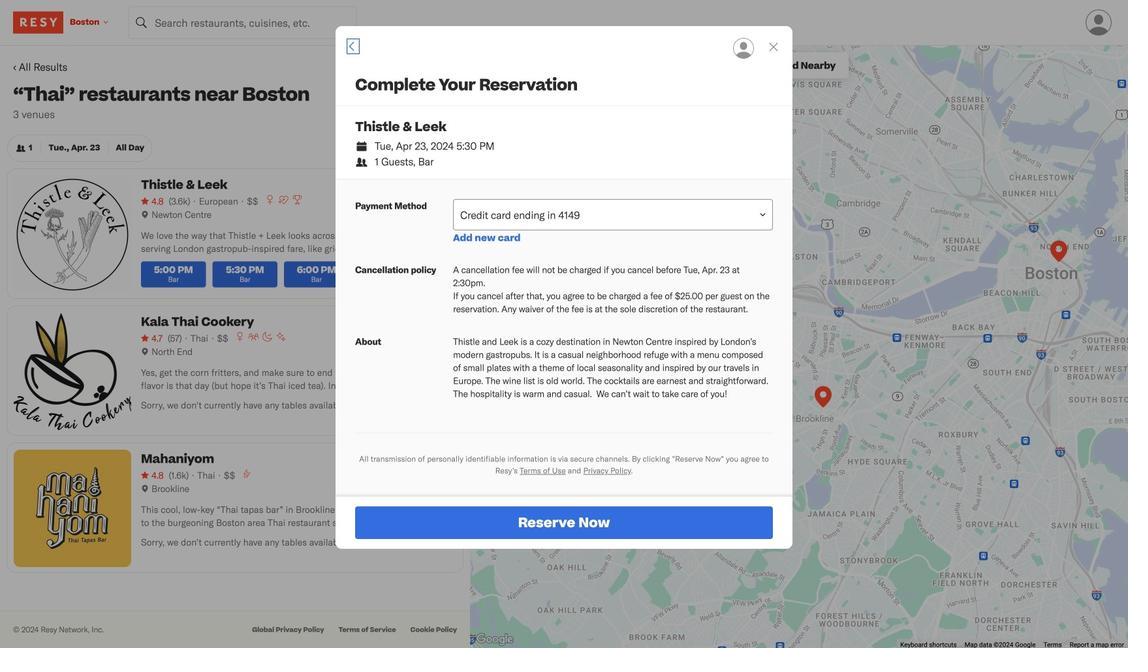 Task type: describe. For each thing, give the bounding box(es) containing it.
new on resy image
[[276, 332, 286, 342]]

4.7 out of 5 stars image
[[141, 332, 162, 345]]

(1.6k) reviews element
[[169, 469, 189, 482]]

map region
[[470, 46, 1128, 648]]

4.8 out of 5 stars image
[[141, 195, 163, 208]]

kala thai cookery image
[[1050, 241, 1067, 265]]

(3.6k) reviews element
[[169, 195, 190, 208]]



Task type: locate. For each thing, give the bounding box(es) containing it.
mahaniyom image
[[815, 386, 832, 410]]

Add Mahaniyom to favorites checkbox
[[437, 450, 456, 469]]

Add Thistle & Leek to favorites checkbox
[[437, 176, 456, 195]]

4.8 out of 5 stars image
[[141, 469, 163, 482]]

climbing image
[[242, 469, 252, 479]]

57 reviews element
[[168, 332, 182, 345]]

google image
[[473, 631, 516, 648]]

book with resy element
[[336, 26, 793, 549]]



Task type: vqa. For each thing, say whether or not it's contained in the screenshot.
field
no



